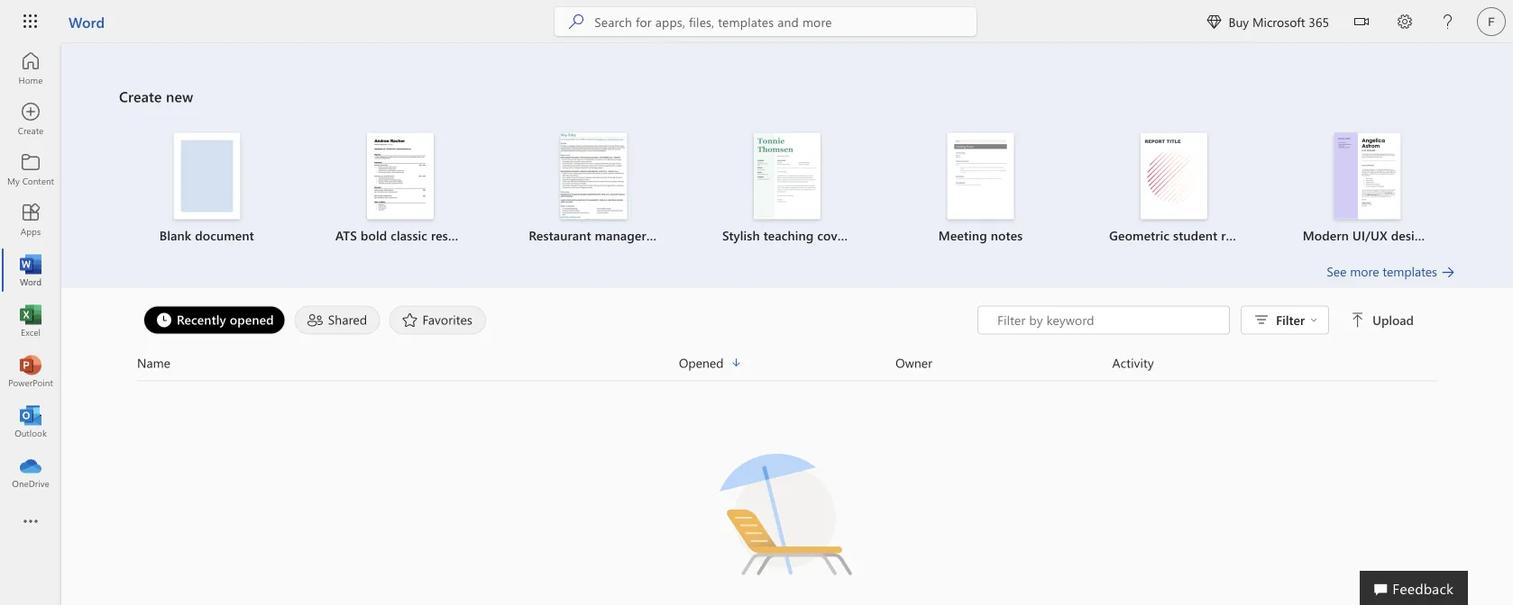 Task type: locate. For each thing, give the bounding box(es) containing it.
blank document
[[159, 227, 254, 244]]

onedrive image
[[22, 464, 40, 482]]

buy
[[1229, 13, 1249, 30]]

ui/ux
[[1353, 227, 1388, 244]]

tab list containing recently opened
[[139, 306, 978, 335]]

new
[[166, 87, 193, 106]]

geometric student report image
[[1141, 133, 1208, 220]]

meeting notes element
[[895, 133, 1067, 254]]

1 horizontal spatial resume
[[650, 227, 693, 244]]

restaurant
[[529, 227, 591, 244]]

2 letter from the left
[[1480, 227, 1511, 244]]

report
[[1221, 227, 1258, 244]]

see
[[1327, 263, 1347, 280]]

teaching
[[764, 227, 814, 244]]


[[1351, 313, 1365, 328]]

2 cover from the left
[[1445, 227, 1477, 244]]

document
[[195, 227, 254, 244]]

resume right classic in the top of the page
[[431, 227, 474, 244]]

empty state icon image
[[706, 432, 868, 595]]

favorites
[[422, 312, 473, 328]]

0 horizontal spatial letter
[[853, 227, 884, 244]]

designer
[[1391, 227, 1441, 244]]

favorites element
[[389, 306, 486, 335]]

more
[[1350, 263, 1379, 280]]

navigation
[[0, 43, 61, 498]]

0 horizontal spatial resume
[[431, 227, 474, 244]]

favorites tab
[[385, 306, 491, 335]]

activity
[[1112, 355, 1154, 372]]

see more templates button
[[1327, 263, 1455, 281]]

modern ui/ux designer cover letter image
[[1334, 133, 1401, 220]]

0 horizontal spatial cover
[[817, 227, 849, 244]]

create image
[[22, 110, 40, 128]]

recently opened element
[[143, 306, 286, 335]]

opened
[[679, 355, 724, 372]]

resume
[[431, 227, 474, 244], [650, 227, 693, 244]]

letter right designer in the right of the page
[[1480, 227, 1511, 244]]

ats bold classic resume image
[[367, 133, 434, 220]]

resume right manager
[[650, 227, 693, 244]]

ats
[[335, 227, 357, 244]]

stylish teaching cover letter element
[[701, 133, 884, 254]]

cover
[[817, 227, 849, 244], [1445, 227, 1477, 244]]

row
[[137, 353, 1437, 382]]

status containing filter
[[978, 306, 1418, 335]]

1 horizontal spatial cover
[[1445, 227, 1477, 244]]

letter right the teaching
[[853, 227, 884, 244]]

restaurant manager resume element
[[508, 133, 693, 254]]

notes
[[991, 227, 1023, 244]]

view more apps image
[[22, 514, 40, 532]]

apps image
[[22, 211, 40, 229]]

f button
[[1470, 0, 1513, 43]]

cover right designer in the right of the page
[[1445, 227, 1477, 244]]

None search field
[[555, 7, 977, 36]]

recently
[[177, 312, 226, 328]]

owner
[[896, 355, 932, 372]]

f
[[1488, 14, 1495, 28]]


[[1354, 14, 1369, 29]]

ats bold classic resume
[[335, 227, 474, 244]]

1 horizontal spatial letter
[[1480, 227, 1511, 244]]

 buy microsoft 365
[[1207, 13, 1329, 30]]

status
[[978, 306, 1418, 335]]

letter
[[853, 227, 884, 244], [1480, 227, 1511, 244]]

cover right the teaching
[[817, 227, 849, 244]]

filter 
[[1276, 312, 1318, 329]]

name
[[137, 355, 170, 372]]

shared tab
[[290, 306, 385, 335]]

tab list
[[139, 306, 978, 335]]

filter
[[1276, 312, 1305, 329]]

manager
[[595, 227, 646, 244]]

name button
[[137, 353, 679, 374]]



Task type: vqa. For each thing, say whether or not it's contained in the screenshot.
Recently
yes



Task type: describe. For each thing, give the bounding box(es) containing it.
1 cover from the left
[[817, 227, 849, 244]]

modern
[[1303, 227, 1349, 244]]

blank
[[159, 227, 191, 244]]

1 letter from the left
[[853, 227, 884, 244]]

feedback
[[1393, 579, 1454, 598]]

excel image
[[22, 312, 40, 330]]

word image
[[22, 262, 40, 280]]

powerpoint image
[[22, 363, 40, 381]]

microsoft
[[1253, 13, 1305, 30]]

restaurant manager resume
[[529, 227, 693, 244]]

Search box. Suggestions appear as you type. search field
[[594, 7, 977, 36]]


[[1310, 317, 1318, 324]]

word
[[69, 12, 105, 31]]

see more templates
[[1327, 263, 1437, 280]]

modern ui/ux designer cover letter
[[1303, 227, 1511, 244]]

word banner
[[0, 0, 1513, 46]]

 upload
[[1351, 312, 1414, 329]]

stylish teaching cover letter image
[[754, 133, 821, 220]]

outlook image
[[22, 413, 40, 431]]

row containing name
[[137, 353, 1437, 382]]

my content image
[[22, 161, 40, 179]]

create
[[119, 87, 162, 106]]

geometric student report
[[1109, 227, 1258, 244]]

Filter by keyword text field
[[996, 312, 1220, 330]]

shared
[[328, 312, 367, 328]]

recently opened
[[177, 312, 274, 328]]

upload
[[1373, 312, 1414, 329]]

activity, column 4 of 4 column header
[[1112, 353, 1437, 374]]

meeting notes
[[939, 227, 1023, 244]]

meeting
[[939, 227, 987, 244]]

ats bold classic resume element
[[314, 133, 486, 254]]

create new
[[119, 87, 193, 106]]


[[1207, 14, 1221, 29]]

stylish teaching cover letter
[[722, 227, 884, 244]]

bold
[[361, 227, 387, 244]]

owner button
[[896, 353, 1112, 374]]

365
[[1309, 13, 1329, 30]]

recently opened tab
[[139, 306, 290, 335]]

student
[[1173, 227, 1218, 244]]

templates
[[1383, 263, 1437, 280]]

home image
[[22, 60, 40, 78]]

 button
[[1340, 0, 1383, 46]]

restaurant manager resume image
[[560, 133, 627, 220]]

stylish
[[722, 227, 760, 244]]

feedback button
[[1360, 572, 1468, 606]]

shared element
[[295, 306, 380, 335]]

2 resume from the left
[[650, 227, 693, 244]]

opened
[[230, 312, 274, 328]]

geometric student report element
[[1088, 133, 1260, 254]]

1 resume from the left
[[431, 227, 474, 244]]

classic
[[391, 227, 427, 244]]

modern ui/ux designer cover letter element
[[1282, 133, 1511, 254]]

meeting notes image
[[947, 133, 1014, 220]]

opened button
[[679, 353, 896, 374]]

geometric
[[1109, 227, 1170, 244]]

blank document element
[[121, 133, 293, 254]]



